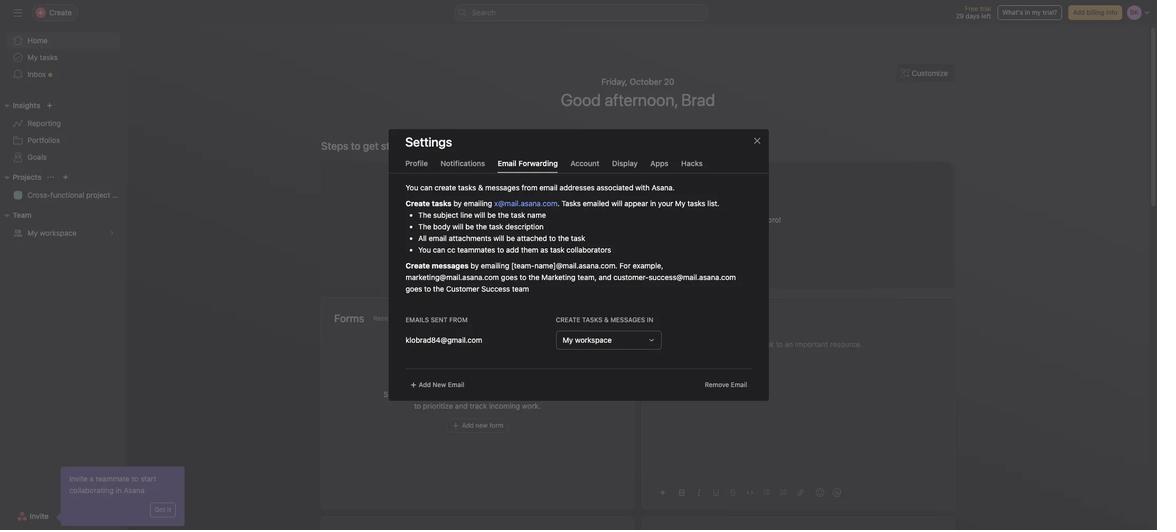 Task type: vqa. For each thing, say whether or not it's contained in the screenshot.
Account button
yes



Task type: locate. For each thing, give the bounding box(es) containing it.
add for add new form
[[462, 422, 474, 430]]

0 vertical spatial form
[[555, 390, 571, 399]]

in inside button
[[1025, 8, 1030, 16]]

create inside simplify how you manage work requests. create a form to prioritize and track incoming work.
[[525, 390, 547, 399]]

workspace down 'create tasks & messages in'
[[575, 336, 612, 345]]

get started
[[363, 140, 415, 152]]

steps
[[321, 140, 349, 152]]

my workspace down team
[[27, 229, 77, 238]]

1 vertical spatial brad
[[575, 194, 601, 209]]

tasks up my workspace dropdown button
[[582, 316, 602, 324]]

customize
[[912, 69, 948, 78]]

2 horizontal spatial add
[[1073, 8, 1085, 16]]

the up attachments
[[476, 222, 487, 231]]

2 vertical spatial messages
[[610, 316, 645, 324]]

0 horizontal spatial messages
[[432, 261, 468, 270]]

goals
[[27, 153, 47, 162]]

my inside dropdown button
[[563, 336, 573, 345]]

0 horizontal spatial add
[[419, 381, 431, 389]]

by up line
[[453, 199, 462, 208]]

email left forwarding
[[498, 159, 517, 168]]

0 horizontal spatial my workspace
[[27, 229, 77, 238]]

0 vertical spatial be
[[487, 211, 496, 220]]

and inside by emailing [team-name]@mail.asana.com. for example, marketing@mail.asana.com goes to the marketing team, and customer-success@mail.asana.com goes to the customer success team
[[599, 273, 611, 282]]

line
[[460, 211, 472, 220]]

global element
[[0, 26, 127, 89]]

0 horizontal spatial form
[[490, 422, 504, 430]]

add for add billing info
[[1073, 8, 1085, 16]]

can left cc
[[433, 246, 445, 255]]

search list box
[[454, 4, 708, 21]]

hide sidebar image
[[14, 8, 22, 17]]

1 horizontal spatial brad
[[681, 90, 715, 110]]

my inside global element
[[27, 53, 38, 62]]

x@mail.asana.com link
[[494, 199, 557, 208]]

add left new
[[462, 422, 474, 430]]

email right "remove"
[[731, 381, 747, 389]]

be right line
[[487, 211, 496, 220]]

add billing info
[[1073, 8, 1118, 16]]

my down team
[[27, 229, 38, 238]]

messages up x@mail.asana.com
[[485, 183, 519, 192]]

can
[[420, 183, 432, 192], [433, 246, 445, 255]]

0 vertical spatial by
[[453, 199, 462, 208]]

messages up my workspace dropdown button
[[610, 316, 645, 324]]

create for create tasks by emailing x@mail.asana.com . tasks emailed will appear in your my tasks list. the subject line will be the task name the body will be the task description all email attachments will be attached to the task you can cc teammates to add them as task collaborators
[[405, 199, 430, 208]]

you down all
[[418, 246, 431, 255]]

account button
[[571, 159, 600, 173]]

invite a teammate to start collaborating in asana got it
[[69, 475, 171, 514]]

a right requests.
[[549, 390, 553, 399]]

my workspace inside dropdown button
[[563, 336, 612, 345]]

1 vertical spatial by
[[470, 261, 479, 270]]

1 vertical spatial asana
[[124, 486, 144, 495]]

to left add
[[497, 246, 504, 255]]

1 vertical spatial you
[[418, 246, 431, 255]]

1 vertical spatial can
[[433, 246, 445, 255]]

email
[[498, 159, 517, 168], [448, 381, 464, 389], [731, 381, 747, 389]]

invite inside button
[[30, 512, 49, 521]]

0 horizontal spatial workspace
[[40, 229, 77, 238]]

my inside the teams element
[[27, 229, 38, 238]]

bold image
[[679, 490, 686, 497]]

can inside 'create tasks by emailing x@mail.asana.com . tasks emailed will appear in your my tasks list. the subject line will be the task name the body will be the task description all email attachments will be attached to the task you can cc teammates to add them as task collaborators'
[[433, 246, 445, 255]]

to inside simplify how you manage work requests. create a form to prioritize and track incoming work.
[[414, 402, 421, 411]]

be
[[487, 211, 496, 220], [465, 222, 474, 231], [506, 234, 515, 243]]

0 horizontal spatial can
[[420, 183, 432, 192]]

0 vertical spatial messages
[[485, 183, 519, 192]]

to down create messages on the left of page
[[424, 285, 431, 294]]

workspace down the cross-functional project plan link
[[40, 229, 77, 238]]

in inside invite a teammate to start collaborating in asana got it
[[116, 486, 122, 495]]

0 vertical spatial brad
[[681, 90, 715, 110]]

be up attachments
[[465, 222, 474, 231]]

as
[[540, 246, 548, 255]]

1 vertical spatial from
[[449, 316, 468, 324]]

1 the from the top
[[418, 211, 431, 220]]

2 vertical spatial be
[[506, 234, 515, 243]]

profile button
[[405, 159, 428, 173]]

form inside simplify how you manage work requests. create a form to prioritize and track incoming work.
[[555, 390, 571, 399]]

1 horizontal spatial my workspace
[[563, 336, 612, 345]]

and
[[599, 273, 611, 282], [455, 402, 468, 411]]

tasks left the list.
[[687, 199, 705, 208]]

the up all
[[418, 222, 431, 231]]

goes up emails
[[405, 285, 422, 294]]

0 horizontal spatial email
[[448, 381, 464, 389]]

apps button
[[651, 159, 669, 173]]

to inside invite a teammate to start collaborating in asana got it
[[132, 475, 139, 484]]

0 vertical spatial create
[[405, 199, 430, 208]]

workspace inside my workspace dropdown button
[[575, 336, 612, 345]]

email down body
[[429, 234, 447, 243]]

tasks for create
[[582, 316, 602, 324]]

marketing@mail.asana.com
[[405, 273, 499, 282]]

1 vertical spatial the
[[418, 222, 431, 231]]

invite inside invite a teammate to start collaborating in asana got it
[[69, 475, 88, 484]]

add up how
[[419, 381, 431, 389]]

add billing info button
[[1069, 5, 1122, 20]]

list.
[[707, 199, 719, 208]]

create up all
[[405, 199, 430, 208]]

& up my workspace dropdown button
[[604, 316, 609, 324]]

search button
[[454, 4, 708, 21]]

apps
[[651, 159, 669, 168]]

asana inside invite a teammate to start collaborating in asana got it
[[124, 486, 144, 495]]

task
[[511, 211, 525, 220], [489, 222, 503, 231], [571, 234, 585, 243], [550, 246, 564, 255]]

tasks down home on the left of the page
[[40, 53, 58, 62]]

emailing inside by emailing [team-name]@mail.asana.com. for example, marketing@mail.asana.com goes to the marketing team, and customer-success@mail.asana.com goes to the customer success team
[[481, 261, 509, 270]]

0 vertical spatial can
[[420, 183, 432, 192]]

task left description
[[489, 222, 503, 231]]

0 vertical spatial add
[[1073, 8, 1085, 16]]

2 horizontal spatial be
[[506, 234, 515, 243]]

0 vertical spatial goes
[[501, 273, 517, 282]]

goes up team
[[501, 273, 517, 282]]

the left subject
[[418, 211, 431, 220]]

prioritize
[[423, 402, 453, 411]]

create down by emailing [team-name]@mail.asana.com. for example, marketing@mail.asana.com goes to the marketing team, and customer-success@mail.asana.com goes to the customer success team
[[556, 316, 580, 324]]

tasks inside global element
[[40, 53, 58, 62]]

0 horizontal spatial invite
[[30, 512, 49, 521]]

hacks
[[681, 159, 703, 168]]

billing
[[1087, 8, 1105, 16]]

home
[[27, 36, 48, 45]]

customize button
[[895, 64, 955, 83]]

1 vertical spatial invite
[[30, 512, 49, 521]]

and right team,
[[599, 273, 611, 282]]

1 vertical spatial messages
[[432, 261, 468, 270]]

insights
[[13, 101, 40, 110]]

0 vertical spatial from
[[521, 183, 537, 192]]

tasks up subject
[[432, 199, 451, 208]]

in left the your
[[650, 199, 656, 208]]

to right steps
[[351, 140, 361, 152]]

the down the marketing@mail.asana.com
[[433, 285, 444, 294]]

my right the your
[[675, 199, 685, 208]]

email forwarding button
[[498, 159, 558, 173]]

my tasks
[[27, 53, 58, 62]]

1 vertical spatial emailing
[[481, 261, 509, 270]]

create up work.
[[525, 390, 547, 399]]

0 vertical spatial my workspace
[[27, 229, 77, 238]]

example,
[[633, 261, 663, 270]]

completed
[[545, 216, 582, 224]]

1 vertical spatial create
[[556, 316, 580, 324]]

1 horizontal spatial a
[[549, 390, 553, 399]]

1 vertical spatial a
[[90, 475, 94, 484]]

0 horizontal spatial by
[[453, 199, 462, 208]]

1 horizontal spatial by
[[470, 261, 479, 270]]

you
[[429, 390, 441, 399]]

form
[[555, 390, 571, 399], [490, 422, 504, 430]]

0 horizontal spatial a
[[90, 475, 94, 484]]

collaborators
[[566, 246, 611, 255]]

trial?
[[1043, 8, 1057, 16]]

emailing up line
[[464, 199, 492, 208]]

1 vertical spatial form
[[490, 422, 504, 430]]

forwarding
[[519, 159, 558, 168]]

bulleted list image
[[764, 490, 770, 497]]

2 horizontal spatial messages
[[610, 316, 645, 324]]

invite for invite a teammate to start collaborating in asana got it
[[69, 475, 88, 484]]

2 vertical spatial add
[[462, 422, 474, 430]]

insights button
[[0, 99, 40, 112]]

add inside 'button'
[[419, 381, 431, 389]]

email up great
[[539, 183, 557, 192]]

1 vertical spatial add
[[419, 381, 431, 389]]

1 vertical spatial and
[[455, 402, 468, 411]]

be up add
[[506, 234, 515, 243]]

your
[[658, 199, 673, 208]]

1 vertical spatial workspace
[[575, 336, 612, 345]]

add new form button
[[447, 419, 508, 434]]

1 horizontal spatial be
[[487, 211, 496, 220]]

your way!
[[659, 194, 713, 209]]

close image
[[753, 137, 761, 145]]

on
[[642, 194, 656, 209]]

new
[[433, 381, 446, 389]]

add new email
[[419, 381, 464, 389]]

0 horizontal spatial brad
[[575, 194, 601, 209]]

toolbar
[[655, 481, 942, 505]]

in left my
[[1025, 8, 1030, 16]]

1 horizontal spatial email
[[539, 183, 557, 192]]

email up manage
[[448, 381, 464, 389]]

1 horizontal spatial workspace
[[575, 336, 612, 345]]

create up subject
[[434, 183, 456, 192]]

work
[[472, 390, 489, 399]]

0 horizontal spatial and
[[455, 402, 468, 411]]

asana right an
[[745, 216, 766, 224]]

& down notifications button
[[478, 183, 483, 192]]

1 horizontal spatial asana
[[745, 216, 766, 224]]

0 vertical spatial &
[[478, 183, 483, 192]]

account
[[571, 159, 600, 168]]

create inside 'create tasks by emailing x@mail.asana.com . tasks emailed will appear in your my tasks list. the subject line will be the task name the body will be the task description all email attachments will be attached to the task you can cc teammates to add them as task collaborators'
[[405, 199, 430, 208]]

0 horizontal spatial goes
[[405, 285, 422, 294]]

0 vertical spatial emailing
[[464, 199, 492, 208]]

goes
[[501, 273, 517, 282], [405, 285, 422, 294]]

0 horizontal spatial be
[[465, 222, 474, 231]]

invite
[[69, 475, 88, 484], [30, 512, 49, 521]]

&
[[478, 183, 483, 192], [604, 316, 609, 324]]

0 vertical spatial a
[[549, 390, 553, 399]]

all
[[418, 234, 427, 243]]

the up more
[[558, 234, 569, 243]]

the up description
[[498, 211, 509, 220]]

by down teammates
[[470, 261, 479, 270]]

add left billing
[[1073, 8, 1085, 16]]

collaborating
[[69, 486, 114, 495]]

0 horizontal spatial from
[[449, 316, 468, 324]]

task right the as
[[550, 246, 564, 255]]

will
[[611, 199, 622, 208], [474, 211, 485, 220], [452, 222, 463, 231], [493, 234, 504, 243]]

asana down start
[[124, 486, 144, 495]]

from right sent
[[449, 316, 468, 324]]

1 horizontal spatial form
[[555, 390, 571, 399]]

email
[[539, 183, 557, 192], [429, 234, 447, 243]]

free trial 29 days left
[[956, 5, 991, 20]]

0 horizontal spatial email
[[429, 234, 447, 243]]

1 horizontal spatial add
[[462, 422, 474, 430]]

brad
[[681, 90, 715, 110], [575, 194, 601, 209]]

1 horizontal spatial from
[[521, 183, 537, 192]]

1 vertical spatial &
[[604, 316, 609, 324]]

from up great
[[521, 183, 537, 192]]

1 horizontal spatial create
[[556, 316, 580, 324]]

success@mail.asana.com
[[648, 273, 736, 282]]

customer-
[[613, 273, 649, 282]]

0 horizontal spatial create
[[434, 183, 456, 192]]

1 horizontal spatial &
[[604, 316, 609, 324]]

a up collaborating
[[90, 475, 94, 484]]

1 horizontal spatial can
[[433, 246, 445, 255]]

notifications button
[[441, 159, 485, 173]]

0 horizontal spatial &
[[478, 183, 483, 192]]

and inside simplify how you manage work requests. create a form to prioritize and track incoming work.
[[455, 402, 468, 411]]

can down profile button at the left of the page
[[420, 183, 432, 192]]

teammate
[[96, 475, 130, 484]]

create
[[405, 199, 430, 208], [405, 261, 430, 270], [525, 390, 547, 399]]

to down how
[[414, 402, 421, 411]]

messages up the marketing@mail.asana.com
[[432, 261, 468, 270]]

portfolios
[[27, 136, 60, 145]]

my workspace link
[[6, 225, 120, 242]]

1 horizontal spatial and
[[599, 273, 611, 282]]

notifications
[[441, 159, 485, 168]]

messages
[[485, 183, 519, 192], [432, 261, 468, 270], [610, 316, 645, 324]]

and down manage
[[455, 402, 468, 411]]

emailing up success
[[481, 261, 509, 270]]

forms
[[334, 313, 364, 325]]

you down profile button at the left of the page
[[405, 183, 418, 192]]

email inside 'create tasks by emailing x@mail.asana.com . tasks emailed will appear in your my tasks list. the subject line will be the task name the body will be the task description all email attachments will be attached to the task you can cc teammates to add them as task collaborators'
[[429, 234, 447, 243]]

0 vertical spatial and
[[599, 273, 611, 282]]

my down 'create tasks & messages in'
[[563, 336, 573, 345]]

info
[[1106, 8, 1118, 16]]

0 vertical spatial invite
[[69, 475, 88, 484]]

email inside 'button'
[[448, 381, 464, 389]]

1 vertical spatial my workspace
[[563, 336, 612, 345]]

in
[[1025, 8, 1030, 16], [650, 199, 656, 208], [647, 316, 653, 324], [116, 486, 122, 495]]

2 vertical spatial create
[[525, 390, 547, 399]]

my workspace down 'create tasks & messages in'
[[563, 336, 612, 345]]

1 horizontal spatial messages
[[485, 183, 519, 192]]

steps
[[573, 244, 591, 253]]

0 vertical spatial the
[[418, 211, 431, 220]]

display button
[[612, 159, 638, 173]]

0 vertical spatial workspace
[[40, 229, 77, 238]]

to
[[351, 140, 361, 152], [696, 216, 703, 224], [549, 234, 556, 243], [497, 246, 504, 255], [519, 273, 526, 282], [424, 285, 431, 294], [414, 402, 421, 411], [132, 475, 139, 484]]

1 horizontal spatial invite
[[69, 475, 88, 484]]

to left start
[[132, 475, 139, 484]]

body
[[433, 222, 450, 231]]

tasks for my
[[40, 53, 58, 62]]

create down all
[[405, 261, 430, 270]]

from
[[521, 183, 537, 192], [449, 316, 468, 324]]

0 horizontal spatial asana
[[124, 486, 144, 495]]

work.
[[522, 402, 541, 411]]

1 vertical spatial create
[[405, 261, 430, 270]]

functional
[[50, 191, 84, 200]]

beginner
[[597, 216, 627, 224]]

my up inbox
[[27, 53, 38, 62]]

0 vertical spatial email
[[539, 183, 557, 192]]

1 vertical spatial email
[[429, 234, 447, 243]]

great job brad you're on your way!
[[521, 194, 713, 209]]

in down teammate
[[116, 486, 122, 495]]



Task type: describe. For each thing, give the bounding box(es) containing it.
friday,
[[602, 77, 628, 87]]

[team-
[[511, 261, 534, 270]]

what's
[[1002, 8, 1023, 16]]

addresses
[[559, 183, 594, 192]]

brad inside friday, october 20 good afternoon, brad
[[681, 90, 715, 110]]

in inside 'create tasks by emailing x@mail.asana.com . tasks emailed will appear in your my tasks list. the subject line will be the task name the body will be the task description all email attachments will be attached to the task you can cc teammates to add them as task collaborators'
[[650, 199, 656, 208]]

create for create messages
[[405, 261, 430, 270]]

emailed
[[583, 199, 609, 208]]

incoming
[[489, 402, 520, 411]]

hacks button
[[681, 159, 703, 173]]

got it button
[[150, 503, 176, 518]]

sent
[[431, 316, 447, 324]]

2 horizontal spatial email
[[731, 381, 747, 389]]

friday, october 20 good afternoon, brad
[[561, 77, 715, 110]]

at mention image
[[833, 489, 841, 498]]

klobrad84@gmail.com
[[405, 336, 482, 345]]

my inside 'create tasks by emailing x@mail.asana.com . tasks emailed will appear in your my tasks list. the subject line will be the task name the body will be the task description all email attachments will be attached to the task you can cc teammates to add them as task collaborators'
[[675, 199, 685, 208]]

create tasks & messages in
[[556, 316, 653, 324]]

by inside 'create tasks by emailing x@mail.asana.com . tasks emailed will appear in your my tasks list. the subject line will be the task name the body will be the task description all email attachments will be attached to the task you can cc teammates to add them as task collaborators'
[[453, 199, 462, 208]]

a inside simplify how you manage work requests. create a form to prioritize and track incoming work.
[[549, 390, 553, 399]]

them
[[521, 246, 538, 255]]

customer
[[446, 285, 479, 294]]

to right going
[[696, 216, 703, 224]]

notepad
[[691, 313, 730, 325]]

what's in my trial?
[[1002, 8, 1057, 16]]

2 the from the top
[[418, 222, 431, 231]]

you've
[[521, 216, 543, 224]]

more
[[553, 244, 571, 253]]

0 vertical spatial you
[[405, 183, 418, 192]]

cross-
[[27, 191, 50, 200]]

invite button
[[10, 508, 56, 527]]

strikethrough image
[[730, 490, 736, 497]]

trial
[[980, 5, 991, 13]]

attachments
[[449, 234, 491, 243]]

steps to get started
[[321, 140, 415, 152]]

you've completed the beginner course. keep going to become an asana pro!
[[521, 216, 781, 224]]

code image
[[747, 490, 753, 497]]

display
[[612, 159, 638, 168]]

projects element
[[0, 168, 127, 206]]

will down associated
[[611, 199, 622, 208]]

you inside 'create tasks by emailing x@mail.asana.com . tasks emailed will appear in your my tasks list. the subject line will be the task name the body will be the task description all email attachments will be attached to the task you can cc teammates to add them as task collaborators'
[[418, 246, 431, 255]]

keep
[[656, 216, 673, 224]]

teammates
[[457, 246, 495, 255]]

unlock
[[528, 244, 551, 253]]

for
[[619, 261, 631, 270]]

workspace inside "my workspace" link
[[40, 229, 77, 238]]

my
[[1032, 8, 1041, 16]]

how
[[413, 390, 427, 399]]

emailing inside 'create tasks by emailing x@mail.asana.com . tasks emailed will appear in your my tasks list. the subject line will be the task name the body will be the task description all email attachments will be attached to the task you can cc teammates to add them as task collaborators'
[[464, 199, 492, 208]]

teams element
[[0, 206, 127, 244]]

will up teammates
[[493, 234, 504, 243]]

x@mail.asana.com
[[494, 199, 557, 208]]

add for add new email
[[419, 381, 431, 389]]

invite for invite
[[30, 512, 49, 521]]

the down [team-
[[528, 273, 539, 282]]

project
[[86, 191, 110, 200]]

insights element
[[0, 96, 127, 168]]

unlock more steps button
[[521, 239, 598, 258]]

you're
[[604, 194, 639, 209]]

to down [team-
[[519, 273, 526, 282]]

the down emailed
[[584, 216, 595, 224]]

reporting link
[[6, 115, 120, 132]]

course.
[[629, 216, 654, 224]]

emails sent from
[[405, 316, 468, 324]]

manage
[[443, 390, 470, 399]]

private
[[655, 313, 689, 325]]

an
[[735, 216, 743, 224]]

remove email
[[705, 381, 747, 389]]

private notepad
[[655, 313, 730, 325]]

italics image
[[696, 490, 703, 497]]

requests.
[[491, 390, 523, 399]]

subject
[[433, 211, 458, 220]]

task up description
[[511, 211, 525, 220]]

will right line
[[474, 211, 485, 220]]

create messages
[[405, 261, 468, 270]]

form inside button
[[490, 422, 504, 430]]

new
[[476, 422, 488, 430]]

job
[[555, 194, 572, 209]]

a inside invite a teammate to start collaborating in asana got it
[[90, 475, 94, 484]]

pro!
[[768, 216, 781, 224]]

going
[[675, 216, 694, 224]]

will down line
[[452, 222, 463, 231]]

by emailing [team-name]@mail.asana.com. for example, marketing@mail.asana.com goes to the marketing team, and customer-success@mail.asana.com goes to the customer success team
[[405, 261, 736, 294]]

task up steps
[[571, 234, 585, 243]]

become
[[705, 216, 733, 224]]

email forwarding
[[498, 159, 558, 168]]

great
[[521, 194, 552, 209]]

by inside by emailing [team-name]@mail.asana.com. for example, marketing@mail.asana.com goes to the marketing team, and customer-success@mail.asana.com goes to the customer success team
[[470, 261, 479, 270]]

29
[[956, 12, 964, 20]]

attached
[[517, 234, 547, 243]]

description
[[505, 222, 543, 231]]

in left private
[[647, 316, 653, 324]]

left
[[982, 12, 991, 20]]

link image
[[798, 490, 804, 497]]

my workspace inside the teams element
[[27, 229, 77, 238]]

free
[[965, 5, 978, 13]]

1 vertical spatial be
[[465, 222, 474, 231]]

marketing
[[541, 273, 575, 282]]

invite a teammate to start collaborating in asana tooltip
[[58, 467, 184, 527]]

0 vertical spatial asana
[[745, 216, 766, 224]]

underline image
[[713, 490, 719, 497]]

you can create tasks & messages from email addresses associated with asana.
[[405, 183, 675, 192]]

home link
[[6, 32, 120, 49]]

what's in my trial? button
[[998, 5, 1062, 20]]

reporting
[[27, 119, 61, 128]]

appear
[[624, 199, 648, 208]]

1 horizontal spatial email
[[498, 159, 517, 168]]

simplify
[[384, 390, 411, 399]]

got
[[155, 507, 165, 514]]

1 horizontal spatial goes
[[501, 273, 517, 282]]

team
[[13, 211, 32, 220]]

numbered list image
[[781, 490, 787, 497]]

team,
[[577, 273, 597, 282]]

1 vertical spatial goes
[[405, 285, 422, 294]]

name
[[527, 211, 546, 220]]

0 vertical spatial create
[[434, 183, 456, 192]]

cross-functional project plan
[[27, 191, 127, 200]]

tasks down notifications button
[[458, 183, 476, 192]]

name]@mail.asana.com.
[[534, 261, 617, 270]]

tasks for create
[[432, 199, 451, 208]]

to up unlock more steps at the top of page
[[549, 234, 556, 243]]

remove
[[705, 381, 729, 389]]



